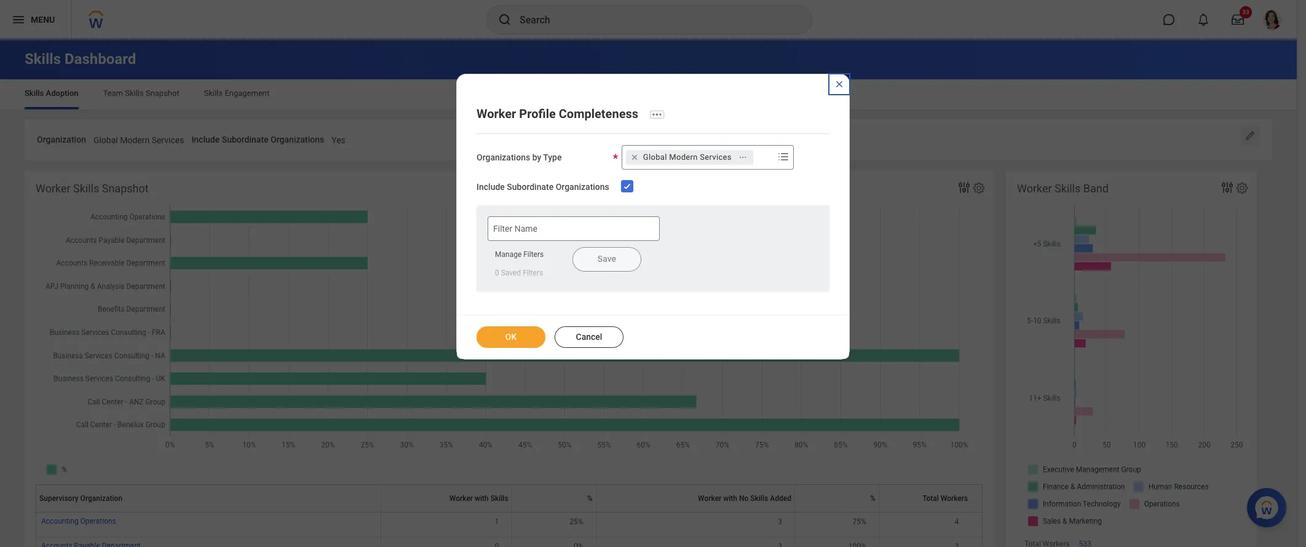 Task type: locate. For each thing, give the bounding box(es) containing it.
accounting operations link
[[41, 515, 116, 526]]

2 with from the left
[[724, 495, 738, 503]]

subordinate inside "worker profile completeness" "dialog"
[[507, 182, 554, 192]]

worker profile completeness link
[[477, 106, 639, 121]]

team skills snapshot
[[103, 89, 179, 98]]

prompts image
[[776, 149, 791, 164]]

1 horizontal spatial global
[[644, 152, 667, 162]]

type
[[543, 152, 562, 162]]

with for skills
[[475, 495, 489, 503]]

75%
[[853, 518, 867, 527]]

organization
[[37, 135, 86, 145], [80, 495, 123, 503]]

include down the organizations by type
[[477, 182, 505, 192]]

skills inside worker with skills button
[[491, 495, 509, 503]]

0 horizontal spatial modern
[[120, 135, 150, 145]]

1 horizontal spatial %
[[871, 495, 876, 503]]

skills adoption
[[25, 89, 78, 98]]

1 vertical spatial organizations
[[477, 152, 530, 162]]

% button
[[515, 485, 601, 512], [799, 485, 884, 512]]

no
[[740, 495, 749, 503]]

2 horizontal spatial organizations
[[556, 182, 610, 192]]

total workers
[[923, 495, 969, 503]]

1 vertical spatial snapshot
[[102, 182, 149, 195]]

modern
[[120, 135, 150, 145], [670, 152, 698, 162]]

0 horizontal spatial global modern services
[[93, 135, 184, 145]]

1 horizontal spatial include subordinate organizations
[[477, 182, 610, 192]]

1 horizontal spatial with
[[724, 495, 738, 503]]

tab list containing skills adoption
[[12, 80, 1285, 110]]

filters up 0 saved filters on the left
[[524, 251, 544, 259]]

1 horizontal spatial subordinate
[[507, 182, 554, 192]]

cancel button
[[555, 326, 624, 348]]

1 vertical spatial include
[[477, 182, 505, 192]]

1 vertical spatial services
[[700, 152, 732, 162]]

1
[[495, 518, 499, 527]]

global modern services
[[93, 135, 184, 145], [644, 152, 732, 162]]

organizations down the type
[[556, 182, 610, 192]]

services down team skills snapshot
[[152, 135, 184, 145]]

adoption
[[46, 89, 78, 98]]

worker skills band
[[1018, 182, 1109, 195]]

include subordinate organizations inside "worker profile completeness" "dialog"
[[477, 182, 610, 192]]

band
[[1084, 182, 1109, 195]]

1 vertical spatial subordinate
[[507, 182, 554, 192]]

snapshot for worker skills snapshot
[[102, 182, 149, 195]]

1 vertical spatial include subordinate organizations
[[477, 182, 610, 192]]

worker profile completeness
[[477, 106, 639, 121]]

with inside worker with skills button
[[475, 495, 489, 503]]

1 with from the left
[[475, 495, 489, 503]]

0 horizontal spatial organizations
[[271, 135, 324, 145]]

include subordinate organizations inside skills dashboard main content
[[192, 135, 324, 145]]

subordinate for organization
[[222, 135, 269, 145]]

0 horizontal spatial include subordinate organizations
[[192, 135, 324, 145]]

global right x small icon
[[644, 152, 667, 162]]

operations
[[80, 517, 116, 526]]

organizations for organization
[[271, 135, 324, 145]]

subordinate down by
[[507, 182, 554, 192]]

worker for worker with no skills added
[[698, 495, 722, 503]]

2 % from the left
[[871, 495, 876, 503]]

include subordinate organizations
[[192, 135, 324, 145], [477, 182, 610, 192]]

include subordinate organizations down by
[[477, 182, 610, 192]]

worker inside 'button'
[[698, 495, 722, 503]]

services
[[152, 135, 184, 145], [700, 152, 732, 162]]

added
[[770, 495, 792, 503]]

1 vertical spatial organization
[[80, 495, 123, 503]]

cancel
[[576, 332, 603, 342]]

1 horizontal spatial modern
[[670, 152, 698, 162]]

worker
[[477, 106, 516, 121], [36, 182, 71, 195], [1018, 182, 1053, 195], [450, 495, 473, 503], [698, 495, 722, 503]]

0 vertical spatial include subordinate organizations
[[192, 135, 324, 145]]

worker skills band element
[[1007, 170, 1258, 548]]

0 horizontal spatial % button
[[515, 485, 601, 512]]

filters right saved
[[523, 269, 543, 277]]

include inside "worker profile completeness" "dialog"
[[477, 182, 505, 192]]

organizations inside skills dashboard main content
[[271, 135, 324, 145]]

include for organizations by type
[[477, 182, 505, 192]]

0 vertical spatial include
[[192, 135, 220, 145]]

global modern services, press delete to clear value. option
[[626, 150, 754, 165]]

0 vertical spatial subordinate
[[222, 135, 269, 145]]

organization down adoption
[[37, 135, 86, 145]]

worker for worker profile completeness
[[477, 106, 516, 121]]

supervisory organization
[[39, 495, 123, 503]]

skills
[[25, 50, 61, 68], [25, 89, 44, 98], [125, 89, 144, 98], [204, 89, 223, 98], [73, 182, 99, 195], [1055, 182, 1081, 195], [491, 495, 509, 503], [751, 495, 769, 503]]

global
[[93, 135, 118, 145], [644, 152, 667, 162]]

organizations left by
[[477, 152, 530, 162]]

include down skills engagement
[[192, 135, 220, 145]]

search image
[[498, 12, 513, 27]]

0 horizontal spatial with
[[475, 495, 489, 503]]

% button up '75%'
[[799, 485, 884, 512]]

Filter Name text field
[[488, 217, 660, 241]]

subordinate
[[222, 135, 269, 145], [507, 182, 554, 192]]

services inside global modern services text field
[[152, 135, 184, 145]]

snapshot right team
[[146, 89, 179, 98]]

%
[[587, 495, 593, 503], [871, 495, 876, 503]]

include subordinate organizations for organization
[[192, 135, 324, 145]]

global modern services inside option
[[644, 152, 732, 162]]

subordinate inside skills dashboard main content
[[222, 135, 269, 145]]

0 horizontal spatial include
[[192, 135, 220, 145]]

worker skills snapshot element
[[25, 170, 994, 548]]

1 vertical spatial filters
[[523, 269, 543, 277]]

skills inside worker skills band element
[[1055, 182, 1081, 195]]

global inside text field
[[93, 135, 118, 145]]

modern right x small icon
[[670, 152, 698, 162]]

modern for global modern services text field
[[120, 135, 150, 145]]

global modern services down team skills snapshot
[[93, 135, 184, 145]]

1 % from the left
[[587, 495, 593, 503]]

global inside option
[[644, 152, 667, 162]]

1 horizontal spatial include
[[477, 182, 505, 192]]

4 button
[[955, 517, 961, 527]]

0 horizontal spatial global
[[93, 135, 118, 145]]

0
[[495, 269, 499, 277]]

include subordinate organizations down engagement
[[192, 135, 324, 145]]

include inside skills dashboard main content
[[192, 135, 220, 145]]

1 vertical spatial global
[[644, 152, 667, 162]]

worker inside "dialog"
[[477, 106, 516, 121]]

1 horizontal spatial % button
[[799, 485, 884, 512]]

services for global modern services text field
[[152, 135, 184, 145]]

organizations for organizations by type
[[556, 182, 610, 192]]

1 vertical spatial modern
[[670, 152, 698, 162]]

snapshot
[[146, 89, 179, 98], [102, 182, 149, 195]]

organizations
[[271, 135, 324, 145], [477, 152, 530, 162], [556, 182, 610, 192]]

0 vertical spatial modern
[[120, 135, 150, 145]]

include
[[192, 135, 220, 145], [477, 182, 505, 192]]

0 saved filters
[[495, 269, 543, 277]]

global modern services for global modern services text field
[[93, 135, 184, 145]]

2 vertical spatial organizations
[[556, 182, 610, 192]]

global modern services right x small icon
[[644, 152, 732, 162]]

banner
[[0, 0, 1298, 39]]

organization element
[[93, 127, 184, 150]]

services for 'global modern services' element
[[700, 152, 732, 162]]

0 vertical spatial filters
[[524, 251, 544, 259]]

filters
[[524, 251, 544, 259], [523, 269, 543, 277]]

worker with no skills added
[[698, 495, 792, 503]]

global down team
[[93, 135, 118, 145]]

services left related actions icon
[[700, 152, 732, 162]]

snapshot down organization element
[[102, 182, 149, 195]]

organization up operations
[[80, 495, 123, 503]]

0 vertical spatial global modern services
[[93, 135, 184, 145]]

organizations left yes
[[271, 135, 324, 145]]

% button up 25%
[[515, 485, 601, 512]]

worker with skills button
[[385, 485, 517, 512]]

global modern services inside skills dashboard main content
[[93, 135, 184, 145]]

include for organization
[[192, 135, 220, 145]]

0 vertical spatial global
[[93, 135, 118, 145]]

worker profile completeness dialog
[[457, 74, 850, 360]]

1 % button from the left
[[515, 485, 601, 512]]

total workers button
[[883, 495, 969, 503]]

worker inside button
[[450, 495, 473, 503]]

2 % button from the left
[[799, 485, 884, 512]]

total
[[923, 495, 939, 503]]

0 horizontal spatial %
[[587, 495, 593, 503]]

modern down team skills snapshot
[[120, 135, 150, 145]]

0 vertical spatial services
[[152, 135, 184, 145]]

global modern services for 'global modern services' element
[[644, 152, 732, 162]]

1 vertical spatial global modern services
[[644, 152, 732, 162]]

tab list
[[12, 80, 1285, 110]]

modern inside text field
[[120, 135, 150, 145]]

Yes text field
[[332, 128, 346, 149]]

1 horizontal spatial services
[[700, 152, 732, 162]]

services inside 'global modern services' element
[[700, 152, 732, 162]]

modern for 'global modern services' element
[[670, 152, 698, 162]]

subordinate down engagement
[[222, 135, 269, 145]]

0 horizontal spatial subordinate
[[222, 135, 269, 145]]

0 vertical spatial snapshot
[[146, 89, 179, 98]]

with
[[475, 495, 489, 503], [724, 495, 738, 503]]

1 horizontal spatial global modern services
[[644, 152, 732, 162]]

1 horizontal spatial organizations
[[477, 152, 530, 162]]

with inside worker with no skills added 'button'
[[724, 495, 738, 503]]

0 horizontal spatial services
[[152, 135, 184, 145]]

0 vertical spatial organizations
[[271, 135, 324, 145]]

modern inside option
[[670, 152, 698, 162]]



Task type: vqa. For each thing, say whether or not it's contained in the screenshot.
Click to view/edit grid preferences icon at top right
no



Task type: describe. For each thing, give the bounding box(es) containing it.
worker skills snapshot
[[36, 182, 149, 195]]

skills dashboard main content
[[0, 39, 1298, 548]]

manage
[[495, 251, 522, 259]]

notifications large image
[[1198, 14, 1210, 26]]

manage filters link
[[495, 251, 544, 259]]

supervisory
[[39, 495, 79, 503]]

profile
[[520, 106, 556, 121]]

3 button
[[778, 517, 784, 527]]

global for 'global modern services' element
[[644, 152, 667, 162]]

manage filters
[[495, 251, 544, 259]]

organizations by type
[[477, 152, 562, 162]]

% for second % button from left
[[871, 495, 876, 503]]

snapshot for team skills snapshot
[[146, 89, 179, 98]]

completeness
[[559, 106, 639, 121]]

close worker profile completeness image
[[835, 79, 845, 89]]

workers
[[941, 495, 969, 503]]

edit image
[[1245, 130, 1257, 142]]

skills engagement
[[204, 89, 270, 98]]

inbox large image
[[1232, 14, 1245, 26]]

organization inside button
[[80, 495, 123, 503]]

filters inside popup button
[[523, 269, 543, 277]]

worker for worker skills band
[[1018, 182, 1053, 195]]

include subordinate organizations for organizations by type
[[477, 182, 610, 192]]

worker for worker with skills
[[450, 495, 473, 503]]

x small image
[[629, 151, 641, 163]]

subordinate for organizations by type
[[507, 182, 554, 192]]

by
[[533, 152, 542, 162]]

saved
[[501, 269, 521, 277]]

1 button
[[495, 517, 501, 527]]

worker for worker skills snapshot
[[36, 182, 71, 195]]

tab list inside skills dashboard main content
[[12, 80, 1285, 110]]

75% button
[[853, 517, 869, 527]]

0 saved filters button
[[488, 266, 549, 280]]

3
[[778, 518, 783, 527]]

% for second % button from the right
[[587, 495, 593, 503]]

global for global modern services text field
[[93, 135, 118, 145]]

team
[[103, 89, 123, 98]]

related actions image
[[739, 153, 747, 162]]

accounting operations
[[41, 517, 116, 526]]

include subordinate organizations element
[[332, 127, 346, 150]]

check small image
[[620, 179, 635, 194]]

worker with skills
[[450, 495, 509, 503]]

dashboard
[[65, 50, 136, 68]]

engagement
[[225, 89, 270, 98]]

skills inside worker with no skills added 'button'
[[751, 495, 769, 503]]

worker with no skills added button
[[600, 485, 800, 512]]

25% button
[[570, 517, 585, 527]]

skills dashboard
[[25, 50, 136, 68]]

with for no
[[724, 495, 738, 503]]

global modern services element
[[644, 152, 732, 163]]

25%
[[570, 518, 584, 527]]

yes
[[332, 135, 346, 145]]

accounting
[[41, 517, 79, 526]]

Global Modern Services text field
[[93, 128, 184, 149]]

4
[[955, 518, 959, 527]]

profile logan mcneil element
[[1256, 6, 1290, 33]]

supervisory organization button
[[39, 485, 386, 512]]

0 saved filters link
[[495, 269, 543, 277]]

ok
[[506, 332, 517, 342]]

ok button
[[477, 326, 546, 348]]

0 vertical spatial organization
[[37, 135, 86, 145]]



